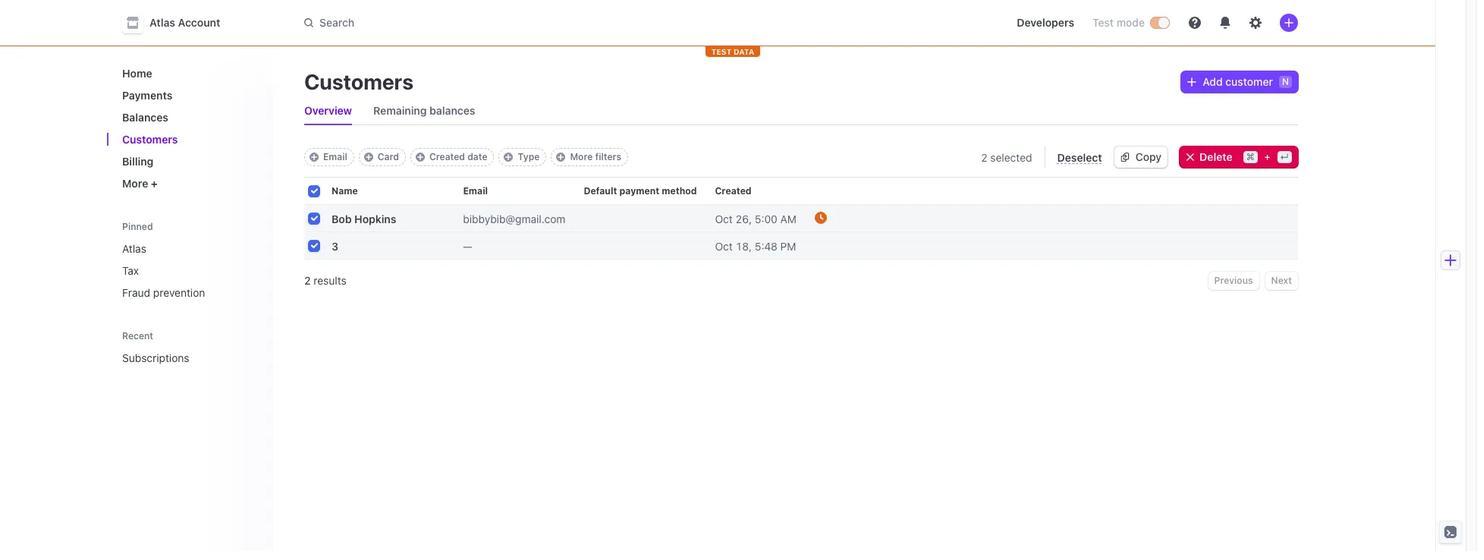 Task type: locate. For each thing, give the bounding box(es) containing it.
⌘
[[1247, 151, 1255, 162]]

next
[[1272, 275, 1293, 286]]

add customer
[[1203, 75, 1274, 88]]

atlas for atlas account
[[150, 16, 175, 29]]

add email image
[[310, 153, 319, 162]]

payments link
[[116, 83, 262, 108]]

26,
[[736, 212, 752, 225]]

bibbybib@gmail.com link
[[463, 206, 584, 231]]

1 vertical spatial more
[[122, 177, 148, 190]]

select item checkbox left 3
[[309, 241, 320, 251]]

1 select item checkbox from the top
[[309, 213, 320, 224]]

0 horizontal spatial 2
[[304, 274, 311, 287]]

delete
[[1200, 150, 1233, 163]]

0 horizontal spatial svg image
[[1121, 153, 1130, 162]]

pm
[[781, 239, 797, 252]]

deselect
[[1058, 151, 1103, 164]]

subscriptions link
[[116, 345, 241, 370]]

pinned element
[[116, 236, 262, 305]]

more
[[570, 151, 593, 162], [122, 177, 148, 190]]

0 horizontal spatial email
[[323, 151, 347, 162]]

2 left results
[[304, 274, 311, 287]]

select item checkbox down deselect all checkbox
[[309, 213, 320, 224]]

prevention
[[153, 286, 205, 299]]

+ right ⌘
[[1265, 151, 1271, 162]]

hopkins
[[355, 212, 397, 225]]

Select Item checkbox
[[309, 213, 320, 224], [309, 241, 320, 251]]

atlas for atlas
[[122, 242, 146, 255]]

email
[[323, 151, 347, 162], [463, 185, 488, 197]]

default payment method
[[584, 185, 697, 197]]

oct 26, 5:00 am link
[[715, 206, 815, 231]]

0 horizontal spatial more
[[122, 177, 148, 190]]

atlas inside pinned element
[[122, 242, 146, 255]]

atlas account button
[[122, 12, 236, 33]]

0 horizontal spatial created
[[430, 151, 465, 162]]

recent
[[122, 330, 153, 342]]

0 vertical spatial 2
[[982, 151, 988, 164]]

created for created
[[715, 185, 752, 197]]

toolbar
[[304, 148, 629, 166]]

created
[[430, 151, 465, 162], [715, 185, 752, 197]]

1 horizontal spatial atlas
[[150, 16, 175, 29]]

fraud prevention
[[122, 286, 205, 299]]

test
[[712, 47, 732, 56]]

results
[[314, 274, 347, 287]]

atlas inside button
[[150, 16, 175, 29]]

more right add more filters image
[[570, 151, 593, 162]]

+
[[1265, 151, 1271, 162], [151, 177, 158, 190]]

payments
[[122, 89, 173, 102]]

test data
[[712, 47, 755, 56]]

more inside core navigation links element
[[122, 177, 148, 190]]

svg image
[[1188, 77, 1197, 87], [1121, 153, 1130, 162]]

select item checkbox for 3
[[309, 241, 320, 251]]

home link
[[116, 61, 262, 86]]

1 vertical spatial svg image
[[1121, 153, 1130, 162]]

bob hopkins link
[[332, 206, 415, 231]]

add card image
[[364, 153, 373, 162]]

svg image inside copy button
[[1121, 153, 1130, 162]]

2 results
[[304, 274, 347, 287]]

0 horizontal spatial +
[[151, 177, 158, 190]]

notifications image
[[1220, 17, 1232, 29]]

bibbybib@gmail.com
[[463, 212, 566, 225]]

balances link
[[116, 105, 262, 130]]

created right add created date icon
[[430, 151, 465, 162]]

subscriptions
[[122, 351, 189, 364]]

atlas left account
[[150, 16, 175, 29]]

1 vertical spatial oct
[[715, 239, 733, 252]]

Search text field
[[295, 9, 723, 37]]

more for more filters
[[570, 151, 593, 162]]

0 vertical spatial oct
[[715, 212, 733, 225]]

0 vertical spatial select item checkbox
[[309, 213, 320, 224]]

0 horizontal spatial customers
[[122, 133, 178, 146]]

Search search field
[[295, 9, 723, 37]]

previous
[[1215, 275, 1254, 286]]

mode
[[1117, 16, 1145, 29]]

copy
[[1136, 150, 1162, 163]]

2 selected
[[982, 151, 1033, 164]]

1 vertical spatial select item checkbox
[[309, 241, 320, 251]]

1 horizontal spatial email
[[463, 185, 488, 197]]

customers
[[304, 69, 414, 94], [122, 133, 178, 146]]

copy button
[[1115, 146, 1168, 168]]

atlas down pinned
[[122, 242, 146, 255]]

oct inside "oct 26, 5:00 am" link
[[715, 212, 733, 225]]

tab list
[[298, 97, 1299, 125]]

0 vertical spatial more
[[570, 151, 593, 162]]

2 left selected at the top
[[982, 151, 988, 164]]

0 vertical spatial atlas
[[150, 16, 175, 29]]

2 select item checkbox from the top
[[309, 241, 320, 251]]

created up 26,
[[715, 185, 752, 197]]

email down date
[[463, 185, 488, 197]]

1 horizontal spatial 2
[[982, 151, 988, 164]]

oct
[[715, 212, 733, 225], [715, 239, 733, 252]]

18,
[[736, 239, 752, 252]]

0 vertical spatial customers
[[304, 69, 414, 94]]

tax
[[122, 264, 139, 277]]

1 vertical spatial 2
[[304, 274, 311, 287]]

Deselect All checkbox
[[309, 186, 320, 197]]

1 vertical spatial atlas
[[122, 242, 146, 255]]

customers down balances
[[122, 133, 178, 146]]

card
[[378, 151, 399, 162]]

2 for 2 selected
[[982, 151, 988, 164]]

selected
[[991, 151, 1033, 164]]

+ down billing
[[151, 177, 158, 190]]

created for created date
[[430, 151, 465, 162]]

2
[[982, 151, 988, 164], [304, 274, 311, 287]]

1 vertical spatial customers
[[122, 133, 178, 146]]

balances
[[430, 104, 476, 117]]

am
[[781, 212, 797, 225]]

data
[[734, 47, 755, 56]]

1 horizontal spatial created
[[715, 185, 752, 197]]

oct inside oct 18, 5:48 pm link
[[715, 239, 733, 252]]

0 vertical spatial svg image
[[1188, 77, 1197, 87]]

0 horizontal spatial atlas
[[122, 242, 146, 255]]

customers inside core navigation links element
[[122, 133, 178, 146]]

balances
[[122, 111, 168, 124]]

more inside toolbar
[[570, 151, 593, 162]]

oct left 26,
[[715, 212, 733, 225]]

core navigation links element
[[116, 61, 262, 196]]

customers up overview
[[304, 69, 414, 94]]

atlas link
[[116, 236, 262, 261]]

svg image left copy
[[1121, 153, 1130, 162]]

0 vertical spatial +
[[1265, 151, 1271, 162]]

svg image left add at the right of the page
[[1188, 77, 1197, 87]]

oct left 18,
[[715, 239, 733, 252]]

pinned navigation links element
[[116, 214, 265, 305]]

3
[[332, 239, 339, 252]]

more filters
[[570, 151, 622, 162]]

customers link
[[116, 127, 262, 152]]

1 horizontal spatial svg image
[[1188, 77, 1197, 87]]

remaining balances link
[[367, 100, 482, 121]]

1 vertical spatial created
[[715, 185, 752, 197]]

2 oct from the top
[[715, 239, 733, 252]]

1 horizontal spatial +
[[1265, 151, 1271, 162]]

0 vertical spatial created
[[430, 151, 465, 162]]

developers link
[[1011, 11, 1081, 35]]

0 vertical spatial email
[[323, 151, 347, 162]]

1 horizontal spatial more
[[570, 151, 593, 162]]

email right add email image at left
[[323, 151, 347, 162]]

1 vertical spatial +
[[151, 177, 158, 190]]

—
[[463, 239, 473, 252]]

atlas
[[150, 16, 175, 29], [122, 242, 146, 255]]

add
[[1203, 75, 1223, 88]]

more down billing
[[122, 177, 148, 190]]

pinned
[[122, 221, 153, 232]]

1 oct from the top
[[715, 212, 733, 225]]



Task type: describe. For each thing, give the bounding box(es) containing it.
add created date image
[[416, 153, 425, 162]]

bob hopkins
[[332, 212, 397, 225]]

3 link
[[332, 233, 415, 258]]

billing
[[122, 155, 154, 168]]

atlas account
[[150, 16, 220, 29]]

+ inside core navigation links element
[[151, 177, 158, 190]]

2 for 2 results
[[304, 274, 311, 287]]

5:00
[[755, 212, 778, 225]]

developers
[[1017, 16, 1075, 29]]

date
[[468, 151, 488, 162]]

oct for oct 18, 5:48 pm
[[715, 239, 733, 252]]

recent navigation links element
[[107, 323, 274, 370]]

↵
[[1281, 151, 1290, 163]]

payment
[[620, 185, 660, 197]]

home
[[122, 67, 152, 80]]

deselect button
[[1058, 148, 1103, 167]]

toolbar containing email
[[304, 148, 629, 166]]

select item checkbox for bob hopkins
[[309, 213, 320, 224]]

settings image
[[1250, 17, 1262, 29]]

test
[[1093, 16, 1114, 29]]

type
[[518, 151, 540, 162]]

— link
[[463, 233, 584, 258]]

test mode
[[1093, 16, 1145, 29]]

add more filters image
[[557, 153, 566, 162]]

more +
[[122, 177, 158, 190]]

oct for oct 26, 5:00 am
[[715, 212, 733, 225]]

fraud
[[122, 286, 150, 299]]

fraud prevention link
[[116, 280, 262, 305]]

next button
[[1266, 272, 1299, 290]]

default
[[584, 185, 617, 197]]

name
[[332, 185, 358, 197]]

1 horizontal spatial customers
[[304, 69, 414, 94]]

bob
[[332, 212, 352, 225]]

filters
[[595, 151, 622, 162]]

overview
[[304, 104, 352, 117]]

search
[[320, 16, 355, 29]]

more for more +
[[122, 177, 148, 190]]

n
[[1283, 76, 1290, 87]]

5:48
[[755, 239, 778, 252]]

oct 18, 5:48 pm
[[715, 239, 797, 252]]

1 vertical spatial email
[[463, 185, 488, 197]]

billing link
[[116, 149, 262, 174]]

created date
[[430, 151, 488, 162]]

overview link
[[298, 100, 358, 121]]

tax link
[[116, 258, 262, 283]]

account
[[178, 16, 220, 29]]

tab list containing overview
[[298, 97, 1299, 125]]

oct 26, 5:00 am
[[715, 212, 797, 225]]

customer
[[1226, 75, 1274, 88]]

add type image
[[504, 153, 513, 162]]

remaining
[[373, 104, 427, 117]]

previous button
[[1209, 272, 1260, 290]]

method
[[662, 185, 697, 197]]

help image
[[1189, 17, 1202, 29]]

oct 18, 5:48 pm link
[[715, 233, 815, 258]]

remaining balances
[[373, 104, 476, 117]]



Task type: vqa. For each thing, say whether or not it's contained in the screenshot.
DEBUGGING TOOLS
no



